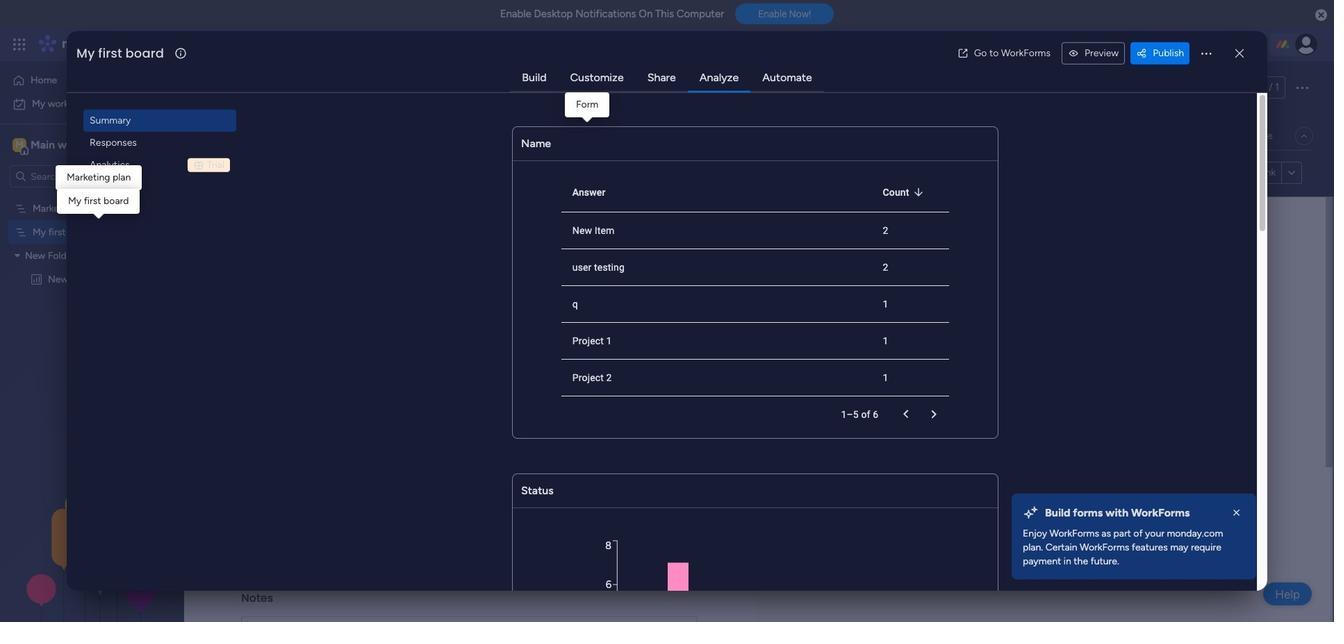 Task type: vqa. For each thing, say whether or not it's contained in the screenshot.
Welcome video's video
no



Task type: describe. For each thing, give the bounding box(es) containing it.
project 1 element
[[561, 323, 872, 359]]

user testing element
[[561, 249, 872, 286]]

Choose a date date field
[[241, 461, 698, 488]]

more actions image
[[1200, 46, 1214, 60]]

dapulse close image
[[1316, 8, 1328, 22]]

menu menu
[[83, 110, 236, 176]]

name text field
[[241, 300, 698, 328]]

q element
[[561, 286, 872, 323]]

collapse board header image
[[1299, 131, 1310, 142]]

help image
[[1244, 38, 1258, 51]]

1 vertical spatial option
[[8, 93, 169, 115]]

0 vertical spatial option
[[8, 70, 148, 92]]

3 tab from the left
[[636, 65, 688, 92]]

lottie animation element
[[0, 482, 177, 623]]

1 tab from the left
[[510, 65, 559, 92]]

select product image
[[13, 38, 26, 51]]

4 group from the top
[[241, 500, 698, 581]]

show board description image
[[370, 81, 387, 95]]

close image
[[1230, 507, 1244, 521]]

2 tab from the left
[[559, 65, 636, 92]]

new item element
[[561, 212, 872, 249]]

project 2 element
[[561, 359, 872, 396]]

notifications image
[[1088, 38, 1102, 51]]

Search in workspace field
[[29, 169, 116, 185]]



Task type: locate. For each thing, give the bounding box(es) containing it.
update feed image
[[1118, 38, 1132, 51]]

region
[[561, 538, 949, 623]]

1 image
[[1129, 28, 1141, 44]]

2 group from the top
[[241, 344, 698, 425]]

alert
[[1012, 494, 1257, 581]]

board activity image
[[1189, 79, 1205, 96]]

3 group from the top
[[241, 425, 698, 500]]

5 tab from the left
[[751, 65, 824, 92]]

4 tab from the left
[[688, 65, 751, 92]]

invite members image
[[1149, 38, 1163, 51]]

None field
[[73, 44, 173, 62], [208, 73, 364, 102], [73, 44, 173, 62], [208, 73, 364, 102]]

start a board discussion image
[[419, 81, 433, 95]]

go to next page image
[[926, 406, 942, 423]]

option
[[8, 70, 148, 92], [8, 93, 169, 115], [0, 196, 177, 199]]

tab
[[510, 65, 559, 92], [559, 65, 636, 92], [636, 65, 688, 92], [688, 65, 751, 92], [751, 65, 824, 92]]

list box
[[0, 194, 177, 479]]

john smith image
[[1296, 33, 1318, 56]]

monday marketplace image
[[1180, 38, 1193, 51]]

public dashboard image
[[30, 273, 43, 286]]

caret down image
[[15, 251, 20, 260]]

2 vertical spatial option
[[0, 196, 177, 199]]

group
[[241, 264, 698, 344], [241, 344, 698, 425], [241, 425, 698, 500], [241, 500, 698, 581], [241, 581, 698, 623]]

1 group from the top
[[241, 264, 698, 344]]

5 group from the top
[[241, 581, 698, 623]]

tab list
[[510, 65, 824, 92]]

add to favorites image
[[394, 80, 408, 94]]

lottie animation image
[[0, 482, 177, 623]]



